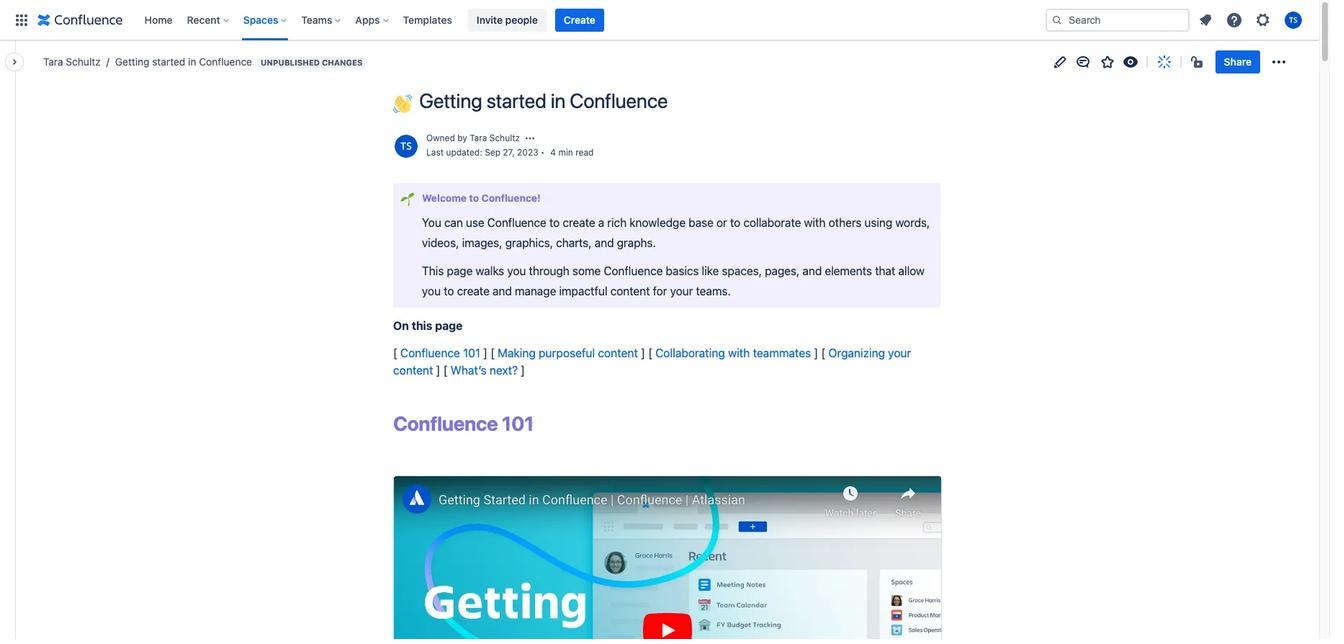 Task type: locate. For each thing, give the bounding box(es) containing it.
page inside this page walks you through some confluence basics like spaces, pages, and elements that allow you to create and manage impactful content for your teams.
[[447, 264, 473, 277]]

1 vertical spatial copy image
[[533, 415, 550, 433]]

1 horizontal spatial schultz
[[490, 132, 520, 143]]

started down home link at the left top
[[152, 55, 185, 68]]

0 vertical spatial you
[[507, 264, 526, 277]]

with inside 'you can use confluence to create a rich knowledge base or to collaborate with others using words, videos, images, graphics, charts, and graphs.'
[[804, 216, 826, 229]]

0 horizontal spatial getting
[[115, 55, 150, 68]]

1 vertical spatial page
[[435, 319, 463, 332]]

:wave: image
[[393, 94, 412, 113]]

1 horizontal spatial your
[[888, 347, 912, 360]]

teams.
[[696, 284, 731, 297]]

content down confluence 101 link
[[393, 364, 433, 377]]

getting started in confluence up manage page ownership icon
[[419, 89, 668, 112]]

create down walks
[[457, 284, 490, 297]]

started
[[152, 55, 185, 68], [487, 89, 547, 112]]

notification icon image
[[1197, 11, 1215, 28]]

spaces
[[243, 13, 278, 26]]

content right purposeful
[[598, 347, 638, 360]]

and right pages,
[[803, 264, 822, 277]]

0 horizontal spatial you
[[422, 284, 441, 297]]

graphs.
[[617, 236, 656, 249]]

0 vertical spatial and
[[595, 236, 614, 249]]

0 horizontal spatial create
[[457, 284, 490, 297]]

you right walks
[[507, 264, 526, 277]]

] right teammates
[[814, 347, 819, 360]]

1 vertical spatial create
[[457, 284, 490, 297]]

0 vertical spatial page
[[447, 264, 473, 277]]

templates
[[403, 13, 452, 26]]

0 horizontal spatial with
[[728, 347, 750, 360]]

next?
[[490, 364, 518, 377]]

tara schultz image
[[395, 135, 418, 158]]

your right organizing
[[888, 347, 912, 360]]

4 min read
[[551, 147, 594, 157]]

create up charts,
[[563, 216, 596, 229]]

tara right expand sidebar 'image'
[[43, 55, 63, 68]]

banner
[[0, 0, 1320, 40]]

0 vertical spatial tara schultz link
[[43, 55, 101, 69]]

1 horizontal spatial tara
[[470, 132, 487, 143]]

tara up "last updated: sep 27, 2023"
[[470, 132, 487, 143]]

0 vertical spatial getting
[[115, 55, 150, 68]]

and down a
[[595, 236, 614, 249]]

0 vertical spatial your
[[670, 284, 693, 297]]

invite
[[477, 13, 503, 26]]

in inside getting started in confluence link
[[188, 55, 196, 68]]

1 vertical spatial in
[[551, 89, 566, 112]]

expand sidebar image
[[0, 48, 32, 76]]

in up the 4
[[551, 89, 566, 112]]

sep
[[485, 147, 501, 157]]

base
[[689, 216, 714, 229]]

1 horizontal spatial and
[[595, 236, 614, 249]]

getting started in confluence
[[115, 55, 252, 68], [419, 89, 668, 112]]

your profile and preferences image
[[1285, 11, 1303, 28]]

home link
[[140, 8, 177, 31]]

share button
[[1216, 50, 1261, 73]]

1 vertical spatial you
[[422, 284, 441, 297]]

with left others
[[804, 216, 826, 229]]

] [ what's next? ]
[[433, 364, 525, 377]]

making purposeful content link
[[498, 347, 638, 360]]

content left for in the top of the page
[[611, 284, 650, 297]]

basics
[[666, 264, 699, 277]]

quick summary image
[[1156, 53, 1173, 71]]

0 horizontal spatial 101
[[463, 347, 481, 360]]

1 horizontal spatial started
[[487, 89, 547, 112]]

0 vertical spatial tara
[[43, 55, 63, 68]]

copy image for confluence 101
[[533, 415, 550, 433]]

videos,
[[422, 236, 459, 249]]

with
[[804, 216, 826, 229], [728, 347, 750, 360]]

[ confluence 101 ] [ making purposeful content ] [ collaborating with teammates ] [
[[393, 347, 829, 360]]

101 down next? on the left bottom of the page
[[502, 411, 534, 435]]

templates link
[[399, 8, 457, 31]]

0 vertical spatial 101
[[463, 347, 481, 360]]

1 vertical spatial tara schultz link
[[470, 132, 520, 143]]

min
[[559, 147, 573, 157]]

0 horizontal spatial schultz
[[66, 55, 101, 68]]

people
[[505, 13, 538, 26]]

0 horizontal spatial started
[[152, 55, 185, 68]]

this page walks you through some confluence basics like spaces, pages, and elements that allow you to create and manage impactful content for your teams.
[[422, 264, 928, 297]]

1 horizontal spatial 101
[[502, 411, 534, 435]]

] up the what's next? link
[[484, 347, 488, 360]]

your inside this page walks you through some confluence basics like spaces, pages, and elements that allow you to create and manage impactful content for your teams.
[[670, 284, 693, 297]]

rich
[[608, 216, 627, 229]]

confluence up read
[[570, 89, 668, 112]]

getting started in confluence link
[[101, 55, 252, 69]]

1 vertical spatial and
[[803, 264, 822, 277]]

getting started in confluence down recent
[[115, 55, 252, 68]]

with left teammates
[[728, 347, 750, 360]]

create inside 'you can use confluence to create a rich knowledge base or to collaborate with others using words, videos, images, graphics, charts, and graphs.'
[[563, 216, 596, 229]]

content inside the organizing your content
[[393, 364, 433, 377]]

0 horizontal spatial in
[[188, 55, 196, 68]]

you
[[507, 264, 526, 277], [422, 284, 441, 297]]

graphics,
[[505, 236, 553, 249]]

teams button
[[297, 8, 347, 31]]

your
[[670, 284, 693, 297], [888, 347, 912, 360]]

page
[[447, 264, 473, 277], [435, 319, 463, 332]]

your down basics
[[670, 284, 693, 297]]

schultz right expand sidebar 'image'
[[66, 55, 101, 68]]

2 horizontal spatial and
[[803, 264, 822, 277]]

recent button
[[183, 8, 235, 31]]

0 horizontal spatial getting started in confluence
[[115, 55, 252, 68]]

confluence!
[[482, 192, 541, 204]]

create
[[563, 216, 596, 229], [457, 284, 490, 297]]

like
[[702, 264, 719, 277]]

101 up what's
[[463, 347, 481, 360]]

tara schultz link up sep
[[470, 132, 520, 143]]

on
[[393, 319, 409, 332]]

[
[[393, 347, 398, 360], [491, 347, 495, 360], [648, 347, 653, 360], [822, 347, 826, 360], [444, 364, 448, 377]]

getting
[[115, 55, 150, 68], [419, 89, 482, 112]]

in
[[188, 55, 196, 68], [551, 89, 566, 112]]

[ left the collaborating
[[648, 347, 653, 360]]

[ up the what's next? link
[[491, 347, 495, 360]]

collaborating
[[656, 347, 725, 360]]

confluence
[[199, 55, 252, 68], [570, 89, 668, 112], [488, 216, 547, 229], [604, 264, 663, 277], [401, 347, 460, 360], [393, 411, 498, 435]]

confluence down graphs.
[[604, 264, 663, 277]]

spaces,
[[722, 264, 762, 277]]

101
[[463, 347, 481, 360], [502, 411, 534, 435]]

copy image
[[544, 192, 555, 204], [533, 415, 550, 433]]

using
[[865, 216, 893, 229]]

pages,
[[765, 264, 800, 277]]

0 vertical spatial copy image
[[544, 192, 555, 204]]

1 horizontal spatial getting started in confluence
[[419, 89, 668, 112]]

apps button
[[351, 8, 394, 31]]

appswitcher icon image
[[13, 11, 30, 28]]

0 vertical spatial in
[[188, 55, 196, 68]]

content
[[611, 284, 650, 297], [598, 347, 638, 360], [393, 364, 433, 377]]

1 vertical spatial your
[[888, 347, 912, 360]]

you down this
[[422, 284, 441, 297]]

0 vertical spatial content
[[611, 284, 650, 297]]

this
[[412, 319, 433, 332]]

confluence up graphics, on the left of the page
[[488, 216, 547, 229]]

2 vertical spatial content
[[393, 364, 433, 377]]

confluence 101 link
[[401, 347, 481, 360]]

to down this
[[444, 284, 454, 297]]

schultz up 27,
[[490, 132, 520, 143]]

getting up the owned
[[419, 89, 482, 112]]

0 vertical spatial create
[[563, 216, 596, 229]]

0 horizontal spatial your
[[670, 284, 693, 297]]

1 horizontal spatial create
[[563, 216, 596, 229]]

organizing your content link
[[393, 347, 915, 377]]

] down making
[[521, 364, 525, 377]]

and down walks
[[493, 284, 512, 297]]

in down recent
[[188, 55, 196, 68]]

create
[[564, 13, 596, 26]]

schultz
[[66, 55, 101, 68], [490, 132, 520, 143]]

1 vertical spatial getting
[[419, 89, 482, 112]]

started up manage page ownership icon
[[487, 89, 547, 112]]

star image
[[1099, 53, 1116, 71]]

tara schultz link right expand sidebar 'image'
[[43, 55, 101, 69]]

0 vertical spatial with
[[804, 216, 826, 229]]

0 horizontal spatial and
[[493, 284, 512, 297]]

collaborating with teammates link
[[656, 347, 811, 360]]

confluence image
[[37, 11, 123, 28], [37, 11, 123, 28]]

1 horizontal spatial with
[[804, 216, 826, 229]]

apps
[[355, 13, 380, 26]]

:wave: image
[[393, 94, 412, 113]]

0 vertical spatial getting started in confluence
[[115, 55, 252, 68]]

2 vertical spatial and
[[493, 284, 512, 297]]

organizing your content
[[393, 347, 915, 377]]

tara
[[43, 55, 63, 68], [470, 132, 487, 143]]

getting down home link at the left top
[[115, 55, 150, 68]]

or
[[717, 216, 727, 229]]

last updated: sep 27, 2023
[[426, 147, 539, 157]]

content inside this page walks you through some confluence basics like spaces, pages, and elements that allow you to create and manage impactful content for your teams.
[[611, 284, 650, 297]]

a
[[598, 216, 605, 229]]

settings icon image
[[1255, 11, 1272, 28]]



Task type: vqa. For each thing, say whether or not it's contained in the screenshot.
Edit this page icon
yes



Task type: describe. For each thing, give the bounding box(es) containing it.
you can use confluence to create a rich knowledge base or to collaborate with others using words, videos, images, graphics, charts, and graphs.
[[422, 216, 933, 249]]

unpublished changes
[[261, 58, 363, 67]]

impactful
[[559, 284, 608, 297]]

and inside 'you can use confluence to create a rich knowledge base or to collaborate with others using words, videos, images, graphics, charts, and graphs.'
[[595, 236, 614, 249]]

0 vertical spatial schultz
[[66, 55, 101, 68]]

for
[[653, 284, 667, 297]]

] down confluence 101 link
[[436, 364, 441, 377]]

making
[[498, 347, 536, 360]]

unpublished
[[261, 58, 320, 67]]

[ down on at the left
[[393, 347, 398, 360]]

1 horizontal spatial you
[[507, 264, 526, 277]]

welcome to confluence!
[[422, 192, 541, 204]]

4
[[551, 147, 556, 157]]

🌱
[[401, 192, 415, 205]]

confluence down recent dropdown button
[[199, 55, 252, 68]]

to up use
[[469, 192, 479, 204]]

read
[[576, 147, 594, 157]]

organizing
[[829, 347, 885, 360]]

can
[[444, 216, 463, 229]]

confluence down what's
[[393, 411, 498, 435]]

some
[[573, 264, 601, 277]]

walks
[[476, 264, 504, 277]]

1 vertical spatial tara
[[470, 132, 487, 143]]

invite people
[[477, 13, 538, 26]]

stop watching image
[[1122, 53, 1139, 71]]

collaborate
[[744, 216, 801, 229]]

use
[[466, 216, 485, 229]]

words,
[[896, 216, 930, 229]]

charts,
[[556, 236, 592, 249]]

sep 27, 2023 link
[[485, 147, 539, 157]]

home
[[144, 13, 173, 26]]

owned by tara schultz
[[426, 132, 520, 143]]

what's next? link
[[451, 364, 518, 377]]

1 horizontal spatial in
[[551, 89, 566, 112]]

owned
[[426, 132, 455, 143]]

banner containing home
[[0, 0, 1320, 40]]

invite people button
[[468, 8, 547, 31]]

27,
[[503, 147, 515, 157]]

recent
[[187, 13, 220, 26]]

images,
[[462, 236, 503, 249]]

Search field
[[1046, 8, 1190, 31]]

no restrictions image
[[1190, 53, 1207, 71]]

manage
[[515, 284, 556, 297]]

edit this page image
[[1052, 53, 1069, 71]]

help icon image
[[1226, 11, 1243, 28]]

0 horizontal spatial tara schultz link
[[43, 55, 101, 69]]

1 vertical spatial schultz
[[490, 132, 520, 143]]

1 vertical spatial with
[[728, 347, 750, 360]]

this
[[422, 264, 444, 277]]

others
[[829, 216, 862, 229]]

what's
[[451, 364, 487, 377]]

changes
[[322, 58, 363, 67]]

0 vertical spatial started
[[152, 55, 185, 68]]

create link
[[555, 8, 604, 31]]

spaces button
[[239, 8, 293, 31]]

to up charts,
[[550, 216, 560, 229]]

elements
[[825, 264, 872, 277]]

to inside this page walks you through some confluence basics like spaces, pages, and elements that allow you to create and manage impactful content for your teams.
[[444, 284, 454, 297]]

more actions image
[[1271, 53, 1288, 71]]

confluence down 'on this page'
[[401, 347, 460, 360]]

by
[[458, 132, 467, 143]]

on this page
[[393, 319, 463, 332]]

create inside this page walks you through some confluence basics like spaces, pages, and elements that allow you to create and manage impactful content for your teams.
[[457, 284, 490, 297]]

purposeful
[[539, 347, 595, 360]]

that
[[875, 264, 896, 277]]

1 horizontal spatial tara schultz link
[[470, 132, 520, 143]]

search image
[[1052, 14, 1063, 26]]

through
[[529, 264, 570, 277]]

share
[[1225, 55, 1252, 68]]

welcome
[[422, 192, 467, 204]]

[ left organizing
[[822, 347, 826, 360]]

tara schultz
[[43, 55, 101, 68]]

copy image for welcome to confluence!
[[544, 192, 555, 204]]

1 vertical spatial 101
[[502, 411, 534, 435]]

global element
[[9, 0, 1043, 40]]

confluence inside 'you can use confluence to create a rich knowledge base or to collaborate with others using words, videos, images, graphics, charts, and graphs.'
[[488, 216, 547, 229]]

you
[[422, 216, 441, 229]]

to right or
[[730, 216, 741, 229]]

teams
[[301, 13, 332, 26]]

manage page ownership image
[[525, 133, 536, 144]]

[ down confluence 101 link
[[444, 364, 448, 377]]

] left the collaborating
[[641, 347, 645, 360]]

updated:
[[446, 147, 483, 157]]

1 vertical spatial getting started in confluence
[[419, 89, 668, 112]]

1 horizontal spatial getting
[[419, 89, 482, 112]]

confluence inside this page walks you through some confluence basics like spaces, pages, and elements that allow you to create and manage impactful content for your teams.
[[604, 264, 663, 277]]

1 vertical spatial started
[[487, 89, 547, 112]]

knowledge
[[630, 216, 686, 229]]

last
[[426, 147, 444, 157]]

confluence 101
[[393, 411, 534, 435]]

your inside the organizing your content
[[888, 347, 912, 360]]

1 vertical spatial content
[[598, 347, 638, 360]]

0 horizontal spatial tara
[[43, 55, 63, 68]]

allow
[[899, 264, 925, 277]]

2023
[[517, 147, 539, 157]]

teammates
[[753, 347, 811, 360]]



